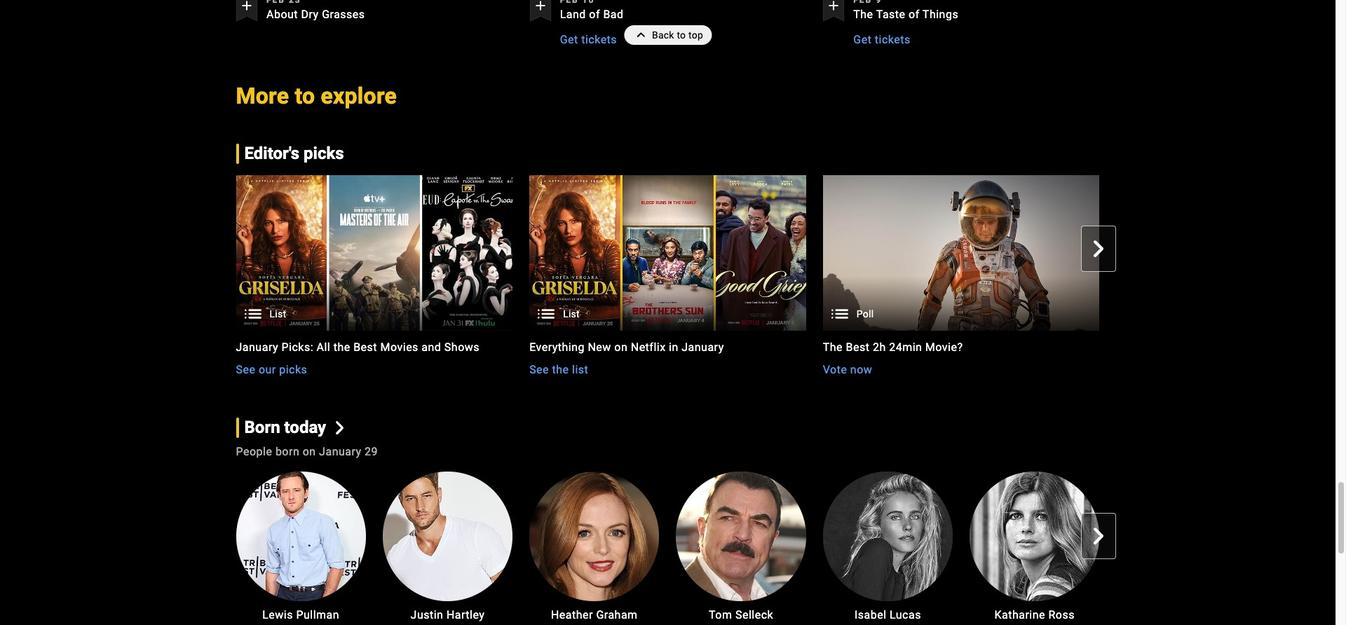 Task type: describe. For each thing, give the bounding box(es) containing it.
people
[[236, 445, 272, 459]]

ross
[[1049, 609, 1075, 622]]

group containing lewis pullman
[[219, 472, 1117, 626]]

the best 2h 24min movie?
[[823, 341, 963, 354]]

2h
[[873, 341, 886, 354]]

add image for the taste of things
[[826, 0, 843, 14]]

lewis pullman link
[[236, 472, 366, 626]]

everything new on netflix in january link
[[530, 339, 806, 356]]

katharine ross
[[995, 609, 1075, 622]]

vote now button
[[823, 362, 873, 379]]

isabel lucas
[[855, 609, 922, 622]]

list link for best
[[236, 175, 513, 331]]

24min
[[889, 341, 923, 354]]

everything new on netflix in january
[[530, 341, 724, 354]]

see the list button
[[530, 362, 589, 379]]

tom selleck at an event for killers (2010) image
[[676, 472, 806, 602]]

to for explore
[[295, 83, 315, 110]]

heather graham
[[551, 609, 638, 622]]

explore
[[321, 83, 397, 110]]

production art image for movie?
[[823, 175, 1100, 331]]

lewis
[[262, 609, 293, 622]]

all
[[317, 341, 331, 354]]

list
[[572, 363, 589, 377]]

get tickets button for of
[[560, 26, 623, 49]]

editor's
[[244, 144, 300, 164]]

born today link
[[236, 418, 346, 438]]

chevron right inline image inside born today link
[[333, 421, 346, 435]]

list group for in
[[530, 175, 806, 331]]

see our picks
[[236, 363, 307, 377]]

poll group
[[823, 175, 1100, 331]]

0 vertical spatial chevron right inline image
[[1091, 241, 1108, 258]]

tickets for of
[[582, 33, 617, 46]]

born today
[[244, 418, 326, 438]]

2 poster image from the left
[[1117, 175, 1347, 331]]

see our picks button
[[236, 362, 307, 379]]

back to top
[[652, 29, 704, 41]]

chevron right inline image inside "group"
[[1091, 528, 1108, 545]]

1 of from the left
[[589, 8, 600, 21]]

isabel lucas link
[[823, 472, 953, 626]]

on for january
[[303, 445, 316, 459]]

picks:
[[282, 341, 314, 354]]

january picks: all the best movies and shows
[[236, 341, 480, 354]]

get tickets button for taste
[[854, 26, 916, 49]]

tom
[[709, 609, 733, 622]]

0 vertical spatial picks
[[304, 144, 344, 164]]

taste
[[877, 8, 906, 21]]

heather
[[551, 609, 593, 622]]

land
[[560, 8, 586, 21]]

get for land of bad
[[560, 33, 578, 46]]

see for see our picks
[[236, 363, 256, 377]]

new
[[588, 341, 612, 354]]

movies
[[381, 341, 419, 354]]

group containing the best 2h 24min movie?
[[823, 175, 1100, 379]]

0 horizontal spatial january
[[236, 341, 278, 354]]

list link for in
[[530, 175, 806, 331]]

list for january
[[270, 309, 286, 320]]

in
[[669, 341, 679, 354]]

january inside "group"
[[682, 341, 724, 354]]

1 best from the left
[[354, 341, 377, 354]]

more to explore
[[236, 83, 397, 110]]

now
[[851, 363, 873, 377]]

lucas
[[890, 609, 922, 622]]

1 horizontal spatial january
[[319, 445, 362, 459]]

1 add image from the left
[[238, 0, 255, 14]]

heather graham link
[[530, 472, 660, 626]]

justin
[[411, 609, 444, 622]]

0 horizontal spatial the
[[334, 341, 350, 354]]

more
[[236, 83, 289, 110]]

pullman
[[296, 609, 340, 622]]

bad
[[603, 8, 624, 21]]

list group for best
[[236, 175, 513, 331]]

justin hartley
[[411, 609, 485, 622]]

to for top
[[677, 29, 686, 41]]

2 of from the left
[[909, 8, 920, 21]]

get tickets for taste
[[854, 33, 911, 46]]



Task type: locate. For each thing, give the bounding box(es) containing it.
0 horizontal spatial list
[[270, 309, 286, 320]]

born
[[276, 445, 300, 459]]

get tickets down land of bad
[[560, 33, 617, 46]]

2 tickets from the left
[[875, 33, 911, 46]]

2 list from the left
[[563, 309, 580, 320]]

the taste of things
[[854, 8, 959, 21]]

the best 2h 24min movie? link
[[823, 339, 1100, 356]]

on right born
[[303, 445, 316, 459]]

get tickets button down taste
[[854, 26, 916, 49]]

january picks: all the best movies and shows link
[[236, 339, 513, 356]]

production art image for best
[[236, 175, 513, 331]]

isabel
[[855, 609, 887, 622]]

pullman at tribeca film festival image
[[236, 472, 366, 602]]

1 vertical spatial the
[[552, 363, 569, 377]]

1 poster image from the left
[[530, 175, 806, 331]]

the
[[854, 8, 874, 21], [823, 341, 843, 354]]

1 horizontal spatial on
[[615, 341, 628, 354]]

0 horizontal spatial poster image
[[530, 175, 806, 331]]

get tickets
[[560, 33, 617, 46], [854, 33, 911, 46]]

the taste of things link
[[854, 0, 1100, 21]]

justin hartley link
[[383, 472, 513, 626]]

poll
[[857, 309, 874, 320]]

0 horizontal spatial get
[[560, 33, 578, 46]]

the left taste
[[854, 8, 874, 21]]

on for netflix
[[615, 341, 628, 354]]

heather graham image
[[530, 472, 660, 602]]

list up everything
[[563, 309, 580, 320]]

of left bad at the top of page
[[589, 8, 600, 21]]

on
[[615, 341, 628, 354], [303, 445, 316, 459]]

chevron right inline image
[[1091, 241, 1108, 258], [333, 421, 346, 435], [1091, 528, 1108, 545]]

0 horizontal spatial tickets
[[582, 33, 617, 46]]

tom selleck
[[709, 609, 774, 622]]

see inside 'button'
[[530, 363, 549, 377]]

2 horizontal spatial january
[[682, 341, 724, 354]]

isabel lucas image
[[823, 472, 953, 602]]

3 add image from the left
[[826, 0, 843, 14]]

2 production art image from the left
[[823, 175, 1100, 331]]

get down land
[[560, 33, 578, 46]]

2 list link from the left
[[530, 175, 806, 331]]

dry
[[301, 8, 319, 21]]

2 horizontal spatial add image
[[826, 0, 843, 14]]

1 horizontal spatial the
[[552, 363, 569, 377]]

2 see from the left
[[530, 363, 549, 377]]

add image left land
[[532, 0, 549, 14]]

1 vertical spatial the
[[823, 341, 843, 354]]

1 tickets from the left
[[582, 33, 617, 46]]

1 vertical spatial picks
[[279, 363, 307, 377]]

1 list link from the left
[[236, 175, 513, 331]]

0 vertical spatial the
[[334, 341, 350, 354]]

january left 29 on the bottom
[[319, 445, 362, 459]]

selleck
[[736, 609, 774, 622]]

best
[[354, 341, 377, 354], [846, 341, 870, 354]]

about dry grasses link
[[267, 0, 512, 21]]

back
[[652, 29, 675, 41]]

best left 2h
[[846, 341, 870, 354]]

list link
[[236, 175, 513, 331], [530, 175, 806, 331]]

about dry grasses
[[267, 8, 365, 21]]

january right the in at bottom
[[682, 341, 724, 354]]

our
[[259, 363, 276, 377]]

1 vertical spatial to
[[295, 83, 315, 110]]

the
[[334, 341, 350, 354], [552, 363, 569, 377]]

1 see from the left
[[236, 363, 256, 377]]

get tickets button
[[560, 26, 623, 49], [854, 26, 916, 49]]

vote
[[823, 363, 848, 377]]

1 horizontal spatial poster image
[[1117, 175, 1347, 331]]

picks
[[304, 144, 344, 164], [279, 363, 307, 377]]

the inside 'button'
[[552, 363, 569, 377]]

grasses
[[322, 8, 365, 21]]

0 horizontal spatial production art image
[[236, 175, 513, 331]]

2 best from the left
[[846, 341, 870, 354]]

get down 'the taste of things'
[[854, 33, 872, 46]]

top
[[689, 29, 704, 41]]

on inside "group"
[[615, 341, 628, 354]]

back to top button
[[624, 25, 712, 45]]

tickets
[[582, 33, 617, 46], [875, 33, 911, 46]]

about
[[267, 8, 298, 21]]

best inside "group"
[[846, 341, 870, 354]]

katharine ross link
[[970, 472, 1100, 626]]

0 horizontal spatial best
[[354, 341, 377, 354]]

0 vertical spatial the
[[854, 8, 874, 21]]

add image left taste
[[826, 0, 843, 14]]

justin hartley image
[[383, 472, 513, 602]]

1 horizontal spatial list group
[[530, 175, 806, 331]]

editor's picks
[[244, 144, 344, 164]]

29
[[365, 445, 378, 459]]

1 vertical spatial on
[[303, 445, 316, 459]]

group
[[219, 175, 1347, 379], [236, 175, 513, 379], [530, 175, 806, 379], [823, 175, 1100, 379], [1117, 175, 1347, 379], [1117, 175, 1347, 331], [219, 472, 1117, 626], [236, 472, 366, 602], [383, 472, 513, 602], [530, 472, 660, 602], [676, 472, 806, 602], [823, 472, 953, 602], [970, 472, 1100, 602]]

get tickets button down land of bad
[[560, 26, 623, 49]]

get tickets for of
[[560, 33, 617, 46]]

0 horizontal spatial add image
[[238, 0, 255, 14]]

0 horizontal spatial list group
[[236, 175, 513, 331]]

the up vote
[[823, 341, 843, 354]]

get for the taste of things
[[854, 33, 872, 46]]

1 horizontal spatial add image
[[532, 0, 549, 14]]

0 vertical spatial on
[[615, 341, 628, 354]]

1 list from the left
[[270, 309, 286, 320]]

people born on january 29
[[236, 445, 378, 459]]

born
[[244, 418, 280, 438]]

0 horizontal spatial to
[[295, 83, 315, 110]]

1 list group from the left
[[236, 175, 513, 331]]

0 horizontal spatial get tickets button
[[560, 26, 623, 49]]

1 horizontal spatial see
[[530, 363, 549, 377]]

land of bad link
[[560, 0, 806, 21]]

0 horizontal spatial list link
[[236, 175, 513, 331]]

list inside "group"
[[563, 309, 580, 320]]

picks down picks:
[[279, 363, 307, 377]]

1 horizontal spatial of
[[909, 8, 920, 21]]

expand less image
[[633, 25, 652, 45]]

1 horizontal spatial production art image
[[823, 175, 1100, 331]]

poll link
[[823, 175, 1100, 331]]

the inside "group"
[[823, 341, 843, 354]]

group containing everything new on netflix in january
[[530, 175, 806, 379]]

list
[[270, 309, 286, 320], [563, 309, 580, 320]]

picks inside "button"
[[279, 363, 307, 377]]

0 horizontal spatial get tickets
[[560, 33, 617, 46]]

add image left about
[[238, 0, 255, 14]]

1 production art image from the left
[[236, 175, 513, 331]]

see left our on the left of page
[[236, 363, 256, 377]]

0 horizontal spatial on
[[303, 445, 316, 459]]

graham
[[596, 609, 638, 622]]

land of bad
[[560, 8, 624, 21]]

list group
[[236, 175, 513, 331], [530, 175, 806, 331]]

to right more
[[295, 83, 315, 110]]

2 get from the left
[[854, 33, 872, 46]]

hartley
[[447, 609, 485, 622]]

see for see the list
[[530, 363, 549, 377]]

2 add image from the left
[[532, 0, 549, 14]]

0 horizontal spatial see
[[236, 363, 256, 377]]

picks right editor's
[[304, 144, 344, 164]]

tickets down land of bad
[[582, 33, 617, 46]]

today
[[284, 418, 326, 438]]

1 horizontal spatial get tickets
[[854, 33, 911, 46]]

0 horizontal spatial the
[[823, 341, 843, 354]]

1 horizontal spatial get
[[854, 33, 872, 46]]

2 get tickets button from the left
[[854, 26, 916, 49]]

the left list
[[552, 363, 569, 377]]

movie?
[[926, 341, 963, 354]]

list for everything
[[563, 309, 580, 320]]

tickets for taste
[[875, 33, 911, 46]]

january up our on the left of page
[[236, 341, 278, 354]]

see
[[236, 363, 256, 377], [530, 363, 549, 377]]

see inside "button"
[[236, 363, 256, 377]]

shows
[[445, 341, 480, 354]]

see the list
[[530, 363, 589, 377]]

on right new
[[615, 341, 628, 354]]

0 horizontal spatial of
[[589, 8, 600, 21]]

best left movies
[[354, 341, 377, 354]]

everything
[[530, 341, 585, 354]]

poster image
[[530, 175, 806, 331], [1117, 175, 1347, 331]]

list up picks:
[[270, 309, 286, 320]]

january
[[236, 341, 278, 354], [682, 341, 724, 354], [319, 445, 362, 459]]

katharine ross image
[[970, 472, 1100, 602]]

the for the taste of things
[[854, 8, 874, 21]]

and
[[422, 341, 441, 354]]

1 get tickets from the left
[[560, 33, 617, 46]]

of right taste
[[909, 8, 920, 21]]

tickets down taste
[[875, 33, 911, 46]]

1 horizontal spatial list
[[563, 309, 580, 320]]

see down everything
[[530, 363, 549, 377]]

1 horizontal spatial list link
[[530, 175, 806, 331]]

2 list group from the left
[[530, 175, 806, 331]]

1 vertical spatial chevron right inline image
[[333, 421, 346, 435]]

lewis pullman
[[262, 609, 340, 622]]

to
[[677, 29, 686, 41], [295, 83, 315, 110]]

get tickets down taste
[[854, 33, 911, 46]]

the right all
[[334, 341, 350, 354]]

2 get tickets from the left
[[854, 33, 911, 46]]

1 get from the left
[[560, 33, 578, 46]]

0 vertical spatial to
[[677, 29, 686, 41]]

1 horizontal spatial tickets
[[875, 33, 911, 46]]

get
[[560, 33, 578, 46], [854, 33, 872, 46]]

the for the best 2h 24min movie?
[[823, 341, 843, 354]]

to inside button
[[677, 29, 686, 41]]

of
[[589, 8, 600, 21], [909, 8, 920, 21]]

add image
[[238, 0, 255, 14], [532, 0, 549, 14], [826, 0, 843, 14]]

1 horizontal spatial get tickets button
[[854, 26, 916, 49]]

production art image
[[236, 175, 513, 331], [823, 175, 1100, 331]]

tom selleck link
[[676, 472, 806, 626]]

things
[[923, 8, 959, 21]]

1 get tickets button from the left
[[560, 26, 623, 49]]

1 horizontal spatial the
[[854, 8, 874, 21]]

2 vertical spatial chevron right inline image
[[1091, 528, 1108, 545]]

katharine
[[995, 609, 1046, 622]]

add image for land of bad
[[532, 0, 549, 14]]

netflix
[[631, 341, 666, 354]]

vote now
[[823, 363, 873, 377]]

to left top
[[677, 29, 686, 41]]

1 horizontal spatial to
[[677, 29, 686, 41]]

1 horizontal spatial best
[[846, 341, 870, 354]]



Task type: vqa. For each thing, say whether or not it's contained in the screenshot.
the topmost to
yes



